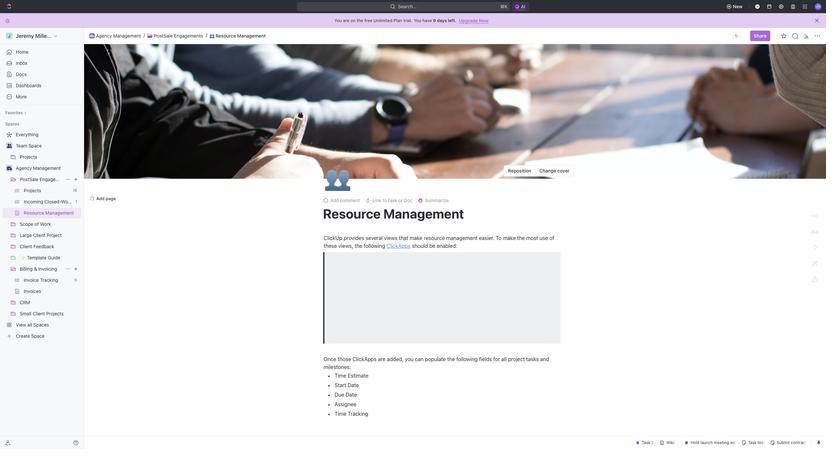 Task type: vqa. For each thing, say whether or not it's contained in the screenshot.
the rightmost ClickApps
yes



Task type: describe. For each thing, give the bounding box(es) containing it.
1
[[75, 200, 77, 205]]

favorites
[[5, 111, 23, 115]]

page
[[106, 196, 116, 201]]

populate
[[425, 357, 446, 363]]

once those clickapps are added, you can populate the following fields for all project tasks and milestones:
[[324, 357, 551, 371]]

all inside once those clickapps are added, you can populate the following fields for all project tasks and milestones:
[[502, 357, 507, 363]]

link to task or doc
[[373, 198, 413, 204]]

billing
[[20, 267, 33, 272]]

0 vertical spatial engagements
[[174, 33, 203, 38]]

you
[[405, 357, 414, 363]]

dashboards link
[[3, 80, 81, 91]]

added,
[[387, 357, 404, 363]]

management for agency management link related to business time image
[[33, 166, 61, 171]]

billing & invoicing
[[20, 267, 57, 272]]

client for large
[[33, 233, 45, 238]]

team space
[[16, 143, 42, 149]]

use
[[540, 236, 548, 242]]

docs
[[16, 72, 27, 77]]

following inside clickup provides several views that make resource management easier. to make the most use of these views, the following
[[364, 244, 385, 249]]

the down provides
[[355, 244, 362, 249]]

16
[[73, 188, 77, 193]]

several
[[366, 236, 383, 242]]

user group image
[[7, 144, 12, 148]]

summarize button
[[415, 196, 451, 206]]

reposition
[[508, 168, 531, 174]]

the inside once those clickapps are added, you can populate the following fields for all project tasks and milestones:
[[447, 357, 455, 363]]

search...
[[398, 4, 417, 9]]

tracking for time tracking
[[348, 412, 368, 418]]

sidebar navigation
[[0, 28, 85, 450]]

invoice tracking
[[24, 278, 58, 283]]

on
[[351, 18, 356, 23]]

plan
[[394, 18, 402, 23]]

trial.
[[404, 18, 412, 23]]

comment
[[340, 198, 360, 204]]

more button
[[3, 92, 81, 102]]

enabled:
[[437, 244, 457, 249]]

won
[[61, 199, 71, 205]]

invoice
[[24, 278, 39, 283]]

inbox link
[[3, 58, 81, 69]]

favorites button
[[3, 109, 29, 117]]

have
[[423, 18, 432, 23]]

invoice tracking link
[[24, 275, 72, 286]]

summarize
[[425, 198, 449, 204]]

team
[[16, 143, 27, 149]]

free
[[364, 18, 372, 23]]

✨
[[20, 255, 26, 261]]

small client projects link
[[20, 309, 80, 320]]

projects inside small client projects link
[[46, 311, 64, 317]]

jm button
[[813, 1, 824, 12]]

2 horizontal spatial resource
[[323, 206, 381, 222]]

cover
[[558, 168, 570, 174]]

scope of work
[[20, 222, 51, 227]]

👥 for 👥 resource management
[[209, 33, 215, 38]]

change cover button
[[536, 166, 574, 177]]

view
[[16, 323, 26, 328]]

work
[[40, 222, 51, 227]]

template
[[27, 255, 47, 261]]

ai button
[[512, 2, 530, 11]]

upgrade
[[459, 18, 478, 23]]

following inside once those clickapps are added, you can populate the following fields for all project tasks and milestones:
[[457, 357, 478, 363]]

most
[[526, 236, 538, 242]]

estimate
[[348, 373, 369, 379]]

new button
[[724, 1, 747, 12]]

agency for business time icon agency management link
[[96, 33, 112, 38]]

time for time estimate
[[335, 373, 347, 379]]

the left "most"
[[517, 236, 525, 242]]

✨ template guide link
[[20, 253, 80, 264]]

home
[[16, 49, 28, 55]]

business time image
[[90, 35, 94, 37]]

0 vertical spatial projects link
[[20, 152, 80, 163]]

time estimate
[[335, 373, 369, 379]]

2 you from the left
[[414, 18, 421, 23]]

crm
[[20, 300, 30, 306]]

to
[[496, 236, 502, 242]]

clickapps link
[[387, 244, 411, 249]]

that
[[399, 236, 408, 242]]

billing & invoicing link
[[20, 264, 63, 275]]

upgrade now link
[[459, 18, 489, 23]]

👥 resource management
[[209, 33, 266, 38]]

inbox
[[16, 60, 27, 66]]

link to task or doc button
[[363, 196, 415, 206]]

1 horizontal spatial resource management
[[323, 206, 464, 222]]

more
[[16, 94, 27, 100]]

guide
[[48, 255, 60, 261]]

create space link
[[3, 332, 80, 342]]

can
[[415, 357, 424, 363]]

large client project
[[20, 233, 62, 238]]

jeremy
[[16, 33, 34, 39]]

view all spaces link
[[3, 320, 80, 331]]

for
[[494, 357, 500, 363]]

1 you from the left
[[335, 18, 342, 23]]

postsale for topmost postsale engagements link
[[154, 33, 173, 38]]

milestones:
[[324, 365, 351, 371]]

fields
[[479, 357, 492, 363]]

invoicing
[[38, 267, 57, 272]]

due date
[[335, 393, 357, 399]]

doc
[[404, 198, 413, 204]]

tasks
[[526, 357, 539, 363]]

dropdown menu image
[[732, 31, 742, 41]]

management
[[446, 236, 478, 242]]

business time image
[[7, 167, 12, 171]]

assignee
[[335, 402, 357, 408]]

1 horizontal spatial resource
[[216, 33, 236, 38]]

of inside tree
[[35, 222, 39, 227]]

postsale for leftmost postsale engagements link
[[20, 177, 38, 182]]



Task type: locate. For each thing, give the bounding box(es) containing it.
0 vertical spatial tracking
[[40, 278, 58, 283]]

0 vertical spatial postsale engagements link
[[154, 33, 203, 39]]

0 vertical spatial all
[[27, 323, 32, 328]]

1 vertical spatial postsale
[[20, 177, 38, 182]]

agency management link for business time icon
[[96, 33, 141, 39]]

add page
[[96, 196, 116, 201]]

1 horizontal spatial clickapps
[[387, 244, 411, 249]]

tracking for invoice tracking
[[40, 278, 58, 283]]

crm link
[[20, 298, 80, 308]]

large client project link
[[20, 231, 80, 241]]

tracking down assignee
[[348, 412, 368, 418]]

jm
[[816, 4, 821, 8]]

tracking inside sidebar navigation
[[40, 278, 58, 283]]

or
[[398, 198, 403, 204]]

0 horizontal spatial all
[[27, 323, 32, 328]]

team space link
[[16, 141, 80, 151]]

client up view all spaces link
[[33, 311, 45, 317]]

postsale inside tree
[[20, 177, 38, 182]]

1 horizontal spatial postsale engagements
[[154, 33, 203, 38]]

make up should
[[410, 236, 423, 242]]

clickapps inside once those clickapps are added, you can populate the following fields for all project tasks and milestones:
[[353, 357, 377, 363]]

0 horizontal spatial following
[[364, 244, 385, 249]]

spaces
[[5, 122, 19, 127], [33, 323, 49, 328]]

tracking
[[40, 278, 58, 283], [348, 412, 368, 418]]

link
[[373, 198, 381, 204]]

time for time tracking
[[335, 412, 347, 418]]

1 vertical spatial agency management link
[[16, 163, 80, 174]]

agency right business time icon
[[96, 33, 112, 38]]

due
[[335, 393, 344, 399]]

the
[[357, 18, 363, 23], [517, 236, 525, 242], [355, 244, 362, 249], [447, 357, 455, 363]]

1 horizontal spatial 👥
[[324, 163, 351, 194]]

0 horizontal spatial resource management
[[24, 210, 74, 216]]

0 horizontal spatial clickapps
[[353, 357, 377, 363]]

space inside team space link
[[29, 143, 42, 149]]

1 vertical spatial time
[[335, 412, 347, 418]]

1 vertical spatial of
[[550, 236, 554, 242]]

spaces down small client projects
[[33, 323, 49, 328]]

0 horizontal spatial add
[[96, 196, 104, 201]]

1 horizontal spatial postsale
[[154, 33, 173, 38]]

make right to
[[503, 236, 516, 242]]

left.
[[448, 18, 456, 23]]

tree
[[3, 130, 84, 342]]

and
[[540, 357, 549, 363]]

✨ template guide
[[20, 255, 60, 261]]

start date
[[335, 383, 359, 389]]

small client projects
[[20, 311, 64, 317]]

change
[[540, 168, 556, 174]]

👥
[[209, 33, 215, 38], [324, 163, 351, 194]]

home link
[[3, 47, 81, 57]]

all right for
[[502, 357, 507, 363]]

client up client feedback
[[33, 233, 45, 238]]

add left page
[[96, 196, 104, 201]]

0 horizontal spatial postsale engagements
[[20, 177, 69, 182]]

1 make from the left
[[410, 236, 423, 242]]

0 vertical spatial projects
[[20, 154, 37, 160]]

1 time from the top
[[335, 373, 347, 379]]

1 horizontal spatial agency management
[[96, 33, 141, 38]]

postsale engagements
[[154, 33, 203, 38], [20, 177, 69, 182]]

1 vertical spatial spaces
[[33, 323, 49, 328]]

unlimited
[[374, 18, 393, 23]]

new
[[733, 4, 743, 9]]

agency for agency management link related to business time image
[[16, 166, 32, 171]]

1 horizontal spatial tracking
[[348, 412, 368, 418]]

0 horizontal spatial spaces
[[5, 122, 19, 127]]

you left on
[[335, 18, 342, 23]]

postsale engagements for leftmost postsale engagements link
[[20, 177, 69, 182]]

task
[[388, 198, 397, 204]]

projects link down team space link at left
[[20, 152, 80, 163]]

add for add comment
[[330, 198, 339, 204]]

all right view
[[27, 323, 32, 328]]

create
[[16, 334, 30, 339]]

are left on
[[343, 18, 350, 23]]

are inside you are on the free unlimited plan trial. you have 9 days left. upgrade now
[[343, 18, 350, 23]]

projects down team space
[[20, 154, 37, 160]]

of
[[35, 222, 39, 227], [550, 236, 554, 242]]

scope
[[20, 222, 33, 227]]

1 horizontal spatial make
[[503, 236, 516, 242]]

tracking down invoicing at the bottom left
[[40, 278, 58, 283]]

0 horizontal spatial agency
[[16, 166, 32, 171]]

management for business time icon agency management link
[[113, 33, 141, 38]]

👥 for 👥
[[324, 163, 351, 194]]

feedback
[[33, 244, 54, 250]]

agency management inside sidebar navigation
[[16, 166, 61, 171]]

date for start date
[[348, 383, 359, 389]]

0 vertical spatial spaces
[[5, 122, 19, 127]]

1 vertical spatial all
[[502, 357, 507, 363]]

1 vertical spatial are
[[378, 357, 386, 363]]

0 horizontal spatial agency management link
[[16, 163, 80, 174]]

1 horizontal spatial postsale engagements link
[[154, 33, 203, 39]]

agency management for business time icon agency management link
[[96, 33, 141, 38]]

workspace
[[54, 33, 82, 39]]

miller's
[[35, 33, 53, 39]]

0 vertical spatial date
[[348, 383, 359, 389]]

2 make from the left
[[503, 236, 516, 242]]

client
[[33, 233, 45, 238], [20, 244, 32, 250], [33, 311, 45, 317]]

those
[[338, 357, 351, 363]]

clickapps down that
[[387, 244, 411, 249]]

0 horizontal spatial postsale engagements link
[[20, 175, 69, 185]]

resource management link
[[24, 208, 80, 219]]

0 vertical spatial clickapps
[[387, 244, 411, 249]]

everything link
[[3, 130, 80, 140]]

incoming closed-won deals
[[24, 199, 84, 205]]

the right populate
[[447, 357, 455, 363]]

1 horizontal spatial are
[[378, 357, 386, 363]]

are inside once those clickapps are added, you can populate the following fields for all project tasks and milestones:
[[378, 357, 386, 363]]

0 vertical spatial agency management link
[[96, 33, 141, 39]]

these
[[324, 244, 337, 249]]

1 horizontal spatial agency management link
[[96, 33, 141, 39]]

agency management link down team space link at left
[[16, 163, 80, 174]]

now
[[479, 18, 489, 23]]

are
[[343, 18, 350, 23], [378, 357, 386, 363]]

resource
[[424, 236, 445, 242]]

projects up incoming
[[24, 188, 41, 194]]

agency management for agency management link related to business time image
[[16, 166, 61, 171]]

0 vertical spatial postsale engagements
[[154, 33, 203, 38]]

1 vertical spatial following
[[457, 357, 478, 363]]

1 vertical spatial agency management
[[16, 166, 61, 171]]

jeremy miller's workspace, , element
[[6, 33, 13, 39]]

1 vertical spatial client
[[20, 244, 32, 250]]

1 vertical spatial projects link
[[24, 186, 70, 196]]

0 horizontal spatial make
[[410, 236, 423, 242]]

client down large
[[20, 244, 32, 250]]

deals
[[72, 199, 84, 205]]

projects link up closed-
[[24, 186, 70, 196]]

change cover button
[[536, 166, 574, 177]]

1 horizontal spatial of
[[550, 236, 554, 242]]

projects down the crm link
[[46, 311, 64, 317]]

agency inside sidebar navigation
[[16, 166, 32, 171]]

0 horizontal spatial are
[[343, 18, 350, 23]]

0 vertical spatial are
[[343, 18, 350, 23]]

small
[[20, 311, 31, 317]]

0 horizontal spatial 👥
[[209, 33, 215, 38]]

0 horizontal spatial agency management
[[16, 166, 61, 171]]

2 vertical spatial client
[[33, 311, 45, 317]]

the inside you are on the free unlimited plan trial. you have 9 days left. upgrade now
[[357, 18, 363, 23]]

days
[[437, 18, 447, 23]]

views
[[384, 236, 398, 242]]

0 horizontal spatial tracking
[[40, 278, 58, 283]]

0 vertical spatial client
[[33, 233, 45, 238]]

create space
[[16, 334, 45, 339]]

ai
[[521, 4, 526, 9]]

add comment
[[330, 198, 360, 204]]

projects
[[20, 154, 37, 160], [24, 188, 41, 194], [46, 311, 64, 317]]

1 vertical spatial 👥
[[324, 163, 351, 194]]

agency management right business time icon
[[96, 33, 141, 38]]

0 horizontal spatial of
[[35, 222, 39, 227]]

0 vertical spatial agency
[[96, 33, 112, 38]]

share
[[754, 33, 767, 39]]

postsale engagements inside tree
[[20, 177, 69, 182]]

&
[[34, 267, 37, 272]]

0 vertical spatial postsale
[[154, 33, 173, 38]]

should
[[412, 244, 428, 249]]

you left have
[[414, 18, 421, 23]]

1 horizontal spatial engagements
[[174, 33, 203, 38]]

time
[[335, 373, 347, 379], [335, 412, 347, 418]]

space down view all spaces link
[[31, 334, 45, 339]]

1 vertical spatial projects
[[24, 188, 41, 194]]

👥 inside 👥 resource management
[[209, 33, 215, 38]]

client feedback link
[[20, 242, 80, 252]]

9
[[433, 18, 436, 23]]

closed-
[[45, 199, 61, 205]]

all inside tree
[[27, 323, 32, 328]]

are left added,
[[378, 357, 386, 363]]

1 vertical spatial agency
[[16, 166, 32, 171]]

1 horizontal spatial spaces
[[33, 323, 49, 328]]

0 horizontal spatial you
[[335, 18, 342, 23]]

resource management inside tree
[[24, 210, 74, 216]]

of right use
[[550, 236, 554, 242]]

the right on
[[357, 18, 363, 23]]

0 horizontal spatial engagements
[[40, 177, 69, 182]]

change cover
[[540, 168, 570, 174]]

view all spaces
[[16, 323, 49, 328]]

date for due date
[[346, 393, 357, 399]]

0 vertical spatial following
[[364, 244, 385, 249]]

1 vertical spatial space
[[31, 334, 45, 339]]

time down assignee
[[335, 412, 347, 418]]

agency management link right business time icon
[[96, 33, 141, 39]]

6
[[75, 278, 77, 283]]

add for add page
[[96, 196, 104, 201]]

resource management down task
[[323, 206, 464, 222]]

0 vertical spatial space
[[29, 143, 42, 149]]

tree containing everything
[[3, 130, 84, 342]]

date down time estimate
[[348, 383, 359, 389]]

clickapps up estimate
[[353, 357, 377, 363]]

agency management link for business time image
[[16, 163, 80, 174]]

0 vertical spatial time
[[335, 373, 347, 379]]

be
[[429, 244, 435, 249]]

agency right business time image
[[16, 166, 32, 171]]

management for the resource management link
[[45, 210, 74, 216]]

2 vertical spatial projects
[[46, 311, 64, 317]]

resource management up scope of work link
[[24, 210, 74, 216]]

1 vertical spatial clickapps
[[353, 357, 377, 363]]

management inside the resource management link
[[45, 210, 74, 216]]

spaces down favorites
[[5, 122, 19, 127]]

2 time from the top
[[335, 412, 347, 418]]

date down start date
[[346, 393, 357, 399]]

easier.
[[479, 236, 495, 242]]

time down the milestones:
[[335, 373, 347, 379]]

following left fields
[[457, 357, 478, 363]]

1 horizontal spatial following
[[457, 357, 478, 363]]

postsale engagements for topmost postsale engagements link
[[154, 33, 203, 38]]

1 vertical spatial tracking
[[348, 412, 368, 418]]

clickup provides several views that make resource management easier. to make the most use of these views, the following
[[324, 236, 556, 249]]

1 vertical spatial engagements
[[40, 177, 69, 182]]

jeremy miller's workspace
[[16, 33, 82, 39]]

you are on the free unlimited plan trial. you have 9 days left. upgrade now
[[335, 18, 489, 23]]

views,
[[338, 244, 353, 249]]

j
[[8, 33, 10, 38]]

1 horizontal spatial agency
[[96, 33, 112, 38]]

client for small
[[33, 311, 45, 317]]

project
[[508, 357, 525, 363]]

0 vertical spatial agency management
[[96, 33, 141, 38]]

docs link
[[3, 69, 81, 80]]

add left comment
[[330, 198, 339, 204]]

agency management down team space link at left
[[16, 166, 61, 171]]

0 vertical spatial 👥
[[209, 33, 215, 38]]

space for team space
[[29, 143, 42, 149]]

incoming closed-won deals link
[[24, 197, 84, 207]]

of left work
[[35, 222, 39, 227]]

0 vertical spatial of
[[35, 222, 39, 227]]

resource inside sidebar navigation
[[24, 210, 44, 216]]

0 horizontal spatial resource
[[24, 210, 44, 216]]

postsale
[[154, 33, 173, 38], [20, 177, 38, 182]]

all
[[27, 323, 32, 328], [502, 357, 507, 363]]

add
[[96, 196, 104, 201], [330, 198, 339, 204]]

space down everything link
[[29, 143, 42, 149]]

1 vertical spatial postsale engagements
[[20, 177, 69, 182]]

space for create space
[[31, 334, 45, 339]]

1 horizontal spatial you
[[414, 18, 421, 23]]

of inside clickup provides several views that make resource management easier. to make the most use of these views, the following
[[550, 236, 554, 242]]

space inside create space link
[[31, 334, 45, 339]]

tree inside sidebar navigation
[[3, 130, 84, 342]]

scope of work link
[[20, 219, 80, 230]]

following down several
[[364, 244, 385, 249]]

1 horizontal spatial all
[[502, 357, 507, 363]]

0 horizontal spatial postsale
[[20, 177, 38, 182]]

reposition button
[[504, 166, 536, 177]]

engagements inside sidebar navigation
[[40, 177, 69, 182]]

1 horizontal spatial add
[[330, 198, 339, 204]]

1 vertical spatial postsale engagements link
[[20, 175, 69, 185]]

1 vertical spatial date
[[346, 393, 357, 399]]

date
[[348, 383, 359, 389], [346, 393, 357, 399]]



